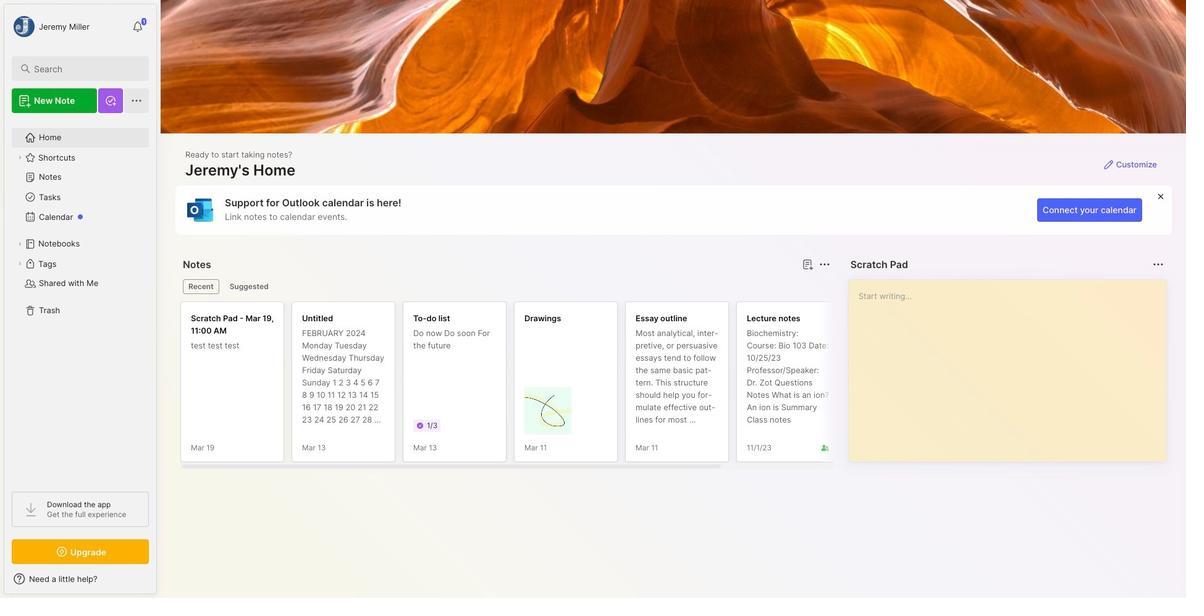 Task type: locate. For each thing, give the bounding box(es) containing it.
expand notebooks image
[[16, 240, 23, 248]]

tab list
[[183, 279, 828, 294]]

Account field
[[12, 14, 90, 39]]

Start writing… text field
[[859, 280, 1166, 452]]

0 horizontal spatial tab
[[183, 279, 219, 294]]

2 more actions field from the left
[[1150, 256, 1167, 273]]

1 horizontal spatial more actions field
[[1150, 256, 1167, 273]]

More actions field
[[816, 256, 833, 273], [1150, 256, 1167, 273]]

0 horizontal spatial more actions field
[[816, 256, 833, 273]]

tree
[[4, 120, 156, 481]]

none search field inside the main element
[[34, 61, 138, 76]]

row group
[[180, 302, 959, 470]]

more actions image
[[817, 257, 832, 272]]

1 horizontal spatial tab
[[224, 279, 274, 294]]

tab
[[183, 279, 219, 294], [224, 279, 274, 294]]

None search field
[[34, 61, 138, 76]]

Search text field
[[34, 63, 138, 75]]

1 more actions field from the left
[[816, 256, 833, 273]]



Task type: describe. For each thing, give the bounding box(es) containing it.
main element
[[0, 0, 161, 598]]

thumbnail image
[[525, 387, 572, 434]]

expand tags image
[[16, 260, 23, 268]]

WHAT'S NEW field
[[4, 569, 156, 589]]

tree inside the main element
[[4, 120, 156, 481]]

more actions image
[[1151, 257, 1166, 272]]

1 tab from the left
[[183, 279, 219, 294]]

2 tab from the left
[[224, 279, 274, 294]]

click to collapse image
[[156, 575, 165, 590]]



